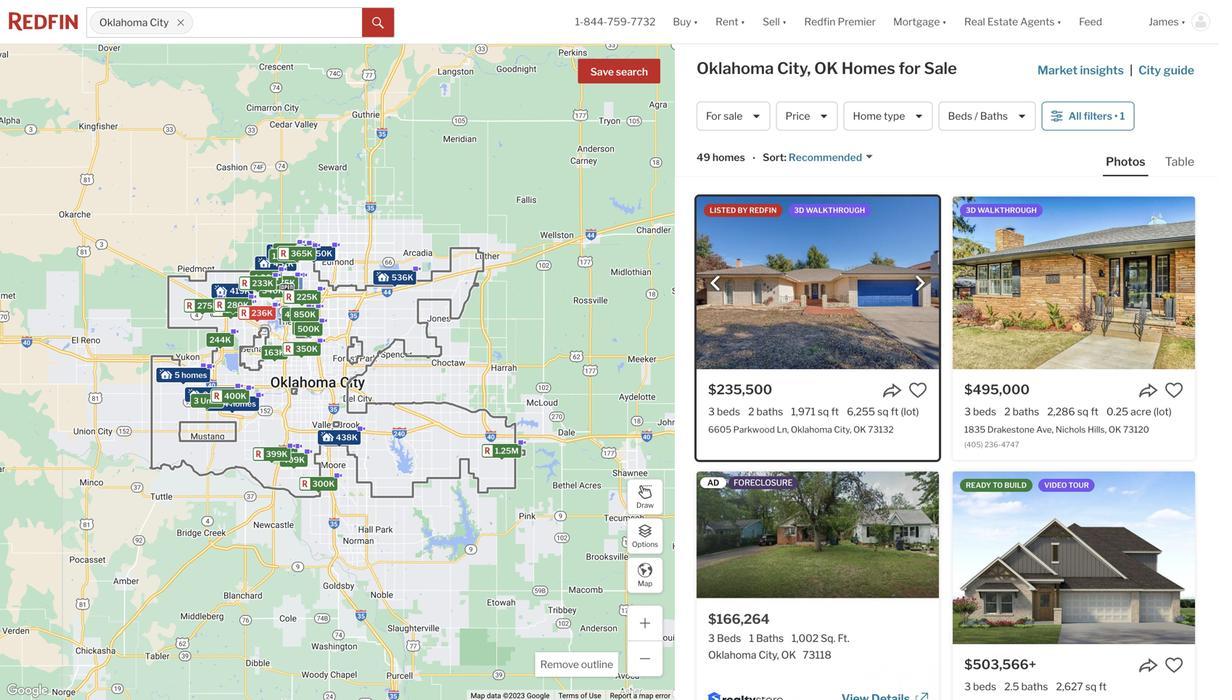 Task type: locate. For each thing, give the bounding box(es) containing it.
2 up drakestone
[[1004, 406, 1011, 418]]

▾ right agents at right top
[[1057, 16, 1062, 28]]

▾ for james ▾
[[1181, 16, 1186, 28]]

2 2 baths from the left
[[1004, 406, 1039, 418]]

6 ▾ from the left
[[1181, 16, 1186, 28]]

draw
[[636, 501, 654, 510]]

0 vertical spatial •
[[1115, 110, 1118, 122]]

favorite button image
[[909, 381, 927, 400], [1165, 381, 1184, 400]]

3 beds for $235,500
[[708, 406, 740, 418]]

1 horizontal spatial 3d walkthrough
[[966, 206, 1037, 215]]

▾ right rent
[[741, 16, 745, 28]]

photo of 1835 drakestone ave, nichols hills, ok 73120 image
[[953, 197, 1195, 369]]

530k
[[273, 450, 295, 459]]

3
[[194, 396, 199, 406], [708, 406, 715, 418], [964, 406, 971, 418], [964, 681, 971, 693]]

james ▾
[[1149, 16, 1186, 28]]

1 horizontal spatial ok
[[854, 424, 866, 435]]

0 horizontal spatial 450k
[[179, 370, 201, 379]]

244k
[[209, 335, 231, 345]]

2 for $235,500
[[748, 406, 754, 418]]

2,627 sq ft
[[1056, 681, 1107, 693]]

0 horizontal spatial ok
[[814, 58, 838, 78]]

3 down $503,566+
[[964, 681, 971, 693]]

1 2 baths from the left
[[748, 406, 783, 418]]

0 horizontal spatial 3d
[[794, 206, 804, 215]]

• for 49 homes •
[[752, 152, 756, 164]]

3 up 6605
[[708, 406, 715, 418]]

575k
[[274, 278, 295, 288]]

417k
[[229, 305, 249, 315]]

mortgage ▾
[[893, 16, 947, 28]]

ok right hills,
[[1109, 424, 1121, 435]]

0 horizontal spatial oklahoma
[[99, 16, 148, 29]]

▾ for rent ▾
[[741, 16, 745, 28]]

1 3d walkthrough from the left
[[794, 206, 865, 215]]

1 horizontal spatial city,
[[834, 424, 852, 435]]

rent ▾
[[716, 16, 745, 28]]

sq right 2,627
[[1085, 681, 1097, 693]]

3d
[[794, 206, 804, 215], [966, 206, 976, 215]]

redfin premier
[[804, 16, 876, 28]]

(lot) right 'acre'
[[1154, 406, 1172, 418]]

favorite button image up 0.25 acre (lot)
[[1165, 381, 1184, 400]]

for sale
[[706, 110, 743, 122]]

▾ right mortgage
[[942, 16, 947, 28]]

3 beds up 6605
[[708, 406, 740, 418]]

(lot) down favorite button checkbox
[[901, 406, 919, 418]]

236-
[[985, 440, 1001, 449]]

2 favorite button image from the left
[[1165, 381, 1184, 400]]

ok down 6,255
[[854, 424, 866, 435]]

1 vertical spatial •
[[752, 152, 756, 164]]

4 ▾ from the left
[[942, 16, 947, 28]]

sell
[[763, 16, 780, 28]]

previous button image
[[708, 276, 723, 291]]

type
[[884, 110, 905, 122]]

3 up 1835
[[964, 406, 971, 418]]

baths up drakestone
[[1013, 406, 1039, 418]]

0 vertical spatial favorite button checkbox
[[1165, 381, 1184, 400]]

▾ right james
[[1181, 16, 1186, 28]]

homes inside 49 homes •
[[713, 151, 745, 164]]

real estate agents ▾ link
[[964, 0, 1062, 44]]

1 horizontal spatial oklahoma
[[697, 58, 774, 78]]

• inside 49 homes •
[[752, 152, 756, 164]]

search
[[616, 66, 648, 78]]

beds up 6605
[[717, 406, 740, 418]]

1 horizontal spatial (lot)
[[1154, 406, 1172, 418]]

table
[[1165, 155, 1195, 169]]

all filters • 1 button
[[1042, 102, 1135, 131]]

ft up hills,
[[1091, 406, 1099, 418]]

5 homes
[[174, 371, 207, 380]]

rent
[[716, 16, 739, 28]]

favorite button checkbox
[[1165, 381, 1184, 400], [1165, 656, 1184, 675]]

3 units
[[194, 396, 221, 406]]

3 ▾ from the left
[[782, 16, 787, 28]]

sell ▾ button
[[754, 0, 796, 44]]

beds / baths
[[948, 110, 1008, 122]]

draw button
[[627, 479, 663, 515]]

ok for 6605 parkwood ln, oklahoma city, ok 73132
[[854, 424, 866, 435]]

2,627
[[1056, 681, 1083, 693]]

submit search image
[[372, 17, 384, 29]]

ft
[[831, 406, 839, 418], [891, 406, 899, 418], [1091, 406, 1099, 418], [1099, 681, 1107, 693]]

340k
[[262, 286, 284, 295]]

remove outline
[[540, 659, 613, 671]]

3 beds down $503,566+
[[964, 681, 996, 693]]

oklahoma down rent ▾ dropdown button
[[697, 58, 774, 78]]

0 horizontal spatial 2 baths
[[748, 406, 783, 418]]

price button
[[776, 102, 838, 131]]

ok
[[814, 58, 838, 78], [854, 424, 866, 435], [1109, 424, 1121, 435]]

oklahoma down 1,971 sq ft
[[791, 424, 832, 435]]

baths
[[757, 406, 783, 418], [1013, 406, 1039, 418], [1021, 681, 1048, 693]]

sq for $495,000
[[1077, 406, 1089, 418]]

city right |
[[1139, 63, 1161, 77]]

• left sort
[[752, 152, 756, 164]]

1 horizontal spatial favorite button image
[[1165, 381, 1184, 400]]

3 for $495,000
[[964, 406, 971, 418]]

450k right 504k
[[310, 249, 333, 258]]

guide
[[1164, 63, 1195, 77]]

3 beds up 1835
[[964, 406, 996, 418]]

0 horizontal spatial city
[[150, 16, 169, 29]]

ok inside 1835 drakestone ave, nichols hills, ok 73120 (405) 236-4747
[[1109, 424, 1121, 435]]

1 horizontal spatial walkthrough
[[978, 206, 1037, 215]]

2 left 4
[[203, 390, 208, 400]]

sq right 1,971
[[818, 406, 829, 418]]

0 horizontal spatial favorite button image
[[909, 381, 927, 400]]

▾ right "sell"
[[782, 16, 787, 28]]

feed
[[1079, 16, 1102, 28]]

419k
[[230, 286, 250, 296]]

real estate agents ▾
[[964, 16, 1062, 28]]

outline
[[581, 659, 613, 671]]

2 baths up drakestone
[[1004, 406, 1039, 418]]

photo of london two story plan, edmond, ok 73012 image
[[953, 472, 1195, 644]]

2 3d walkthrough from the left
[[966, 206, 1037, 215]]

sort
[[763, 151, 784, 164]]

ft for $503,566+
[[1099, 681, 1107, 693]]

city
[[150, 16, 169, 29], [1139, 63, 1161, 77]]

3 beds
[[708, 406, 740, 418], [964, 406, 996, 418], [964, 681, 996, 693]]

next button image
[[913, 276, 927, 291]]

3 beds for $503,566+
[[964, 681, 996, 693]]

buy
[[673, 16, 691, 28]]

2 ▾ from the left
[[741, 16, 745, 28]]

0 vertical spatial 450k
[[310, 249, 333, 258]]

0 vertical spatial city
[[150, 16, 169, 29]]

oklahoma for oklahoma city, ok homes for sale
[[697, 58, 774, 78]]

▾ right buy
[[694, 16, 698, 28]]

map button
[[627, 557, 663, 594]]

remove outline button
[[535, 652, 618, 677]]

market insights link
[[1038, 47, 1124, 79]]

1 vertical spatial city
[[1139, 63, 1161, 77]]

1,971 sq ft
[[791, 406, 839, 418]]

2 favorite button checkbox from the top
[[1165, 656, 1184, 675]]

3 for $235,500
[[708, 406, 715, 418]]

2 inside map region
[[203, 390, 208, 400]]

save search
[[590, 66, 648, 78]]

500k
[[297, 324, 320, 334]]

0 horizontal spatial walkthrough
[[806, 206, 865, 215]]

home type button
[[844, 102, 933, 131]]

sq up the nichols
[[1077, 406, 1089, 418]]

0 horizontal spatial 2
[[203, 390, 208, 400]]

sell ▾
[[763, 16, 787, 28]]

▾ for sell ▾
[[782, 16, 787, 28]]

1 favorite button image from the left
[[909, 381, 927, 400]]

▾ for mortgage ▾
[[942, 16, 947, 28]]

5 ▾ from the left
[[1057, 16, 1062, 28]]

for
[[899, 58, 921, 78]]

0 horizontal spatial •
[[752, 152, 756, 164]]

1 vertical spatial 450k
[[179, 370, 201, 379]]

redfin premier button
[[796, 0, 885, 44]]

buy ▾ button
[[673, 0, 698, 44]]

1 vertical spatial oklahoma
[[697, 58, 774, 78]]

1.55m
[[272, 251, 296, 261]]

redfin
[[804, 16, 836, 28]]

city left the remove oklahoma city icon
[[150, 16, 169, 29]]

0 vertical spatial oklahoma
[[99, 16, 148, 29]]

0 horizontal spatial 3d walkthrough
[[794, 206, 865, 215]]

photos
[[1106, 155, 1146, 169]]

oklahoma left the remove oklahoma city icon
[[99, 16, 148, 29]]

3 left the units
[[194, 396, 199, 406]]

2
[[203, 390, 208, 400], [748, 406, 754, 418], [1004, 406, 1011, 418]]

1 ▾ from the left
[[694, 16, 698, 28]]

ready to build
[[966, 481, 1027, 490]]

1 favorite button checkbox from the top
[[1165, 381, 1184, 400]]

beds left 2.5
[[973, 681, 996, 693]]

baths up ln, at the bottom right of the page
[[757, 406, 783, 418]]

2 horizontal spatial 2
[[1004, 406, 1011, 418]]

insights
[[1080, 63, 1124, 77]]

1 vertical spatial favorite button checkbox
[[1165, 656, 1184, 675]]

favorite button image for $495,000
[[1165, 381, 1184, 400]]

None search field
[[193, 8, 362, 37]]

0 vertical spatial city,
[[777, 58, 811, 78]]

1-844-759-7732
[[575, 16, 656, 28]]

baths for $235,500
[[757, 406, 783, 418]]

google image
[[4, 681, 52, 700]]

2,286 sq ft
[[1047, 406, 1099, 418]]

beds
[[717, 406, 740, 418], [973, 406, 996, 418], [973, 681, 996, 693]]

baths right 2.5
[[1021, 681, 1048, 693]]

ft left 6,255
[[831, 406, 839, 418]]

photo of 6605 parkwood ln, oklahoma city, ok 73132 image
[[697, 197, 939, 369]]

recommended
[[789, 151, 862, 164]]

409k
[[283, 456, 305, 465]]

• left the 1
[[1115, 110, 1118, 122]]

all filters • 1
[[1069, 110, 1125, 122]]

favorite button image up 6,255 sq ft (lot)
[[909, 381, 927, 400]]

4747
[[1001, 440, 1019, 449]]

236k
[[251, 308, 273, 318]]

2 horizontal spatial ok
[[1109, 424, 1121, 435]]

price
[[786, 110, 810, 122]]

• inside button
[[1115, 110, 1118, 122]]

beds up 1835
[[973, 406, 996, 418]]

450k up 3 units
[[179, 370, 201, 379]]

$495,000
[[964, 382, 1030, 398]]

buy ▾ button
[[664, 0, 707, 44]]

4.00m
[[253, 273, 279, 282]]

1 horizontal spatial •
[[1115, 110, 1118, 122]]

city, down 6,255
[[834, 424, 852, 435]]

1 horizontal spatial 3d
[[966, 206, 976, 215]]

504k
[[285, 247, 307, 257]]

1 horizontal spatial 2
[[748, 406, 754, 418]]

ft right 2,627
[[1099, 681, 1107, 693]]

2 baths for $235,500
[[748, 406, 783, 418]]

nichols
[[1056, 424, 1086, 435]]

real
[[964, 16, 985, 28]]

233k
[[252, 279, 273, 288]]

3 inside map region
[[194, 396, 199, 406]]

0 horizontal spatial (lot)
[[901, 406, 919, 418]]

2 3d from the left
[[966, 206, 976, 215]]

2.5
[[1004, 681, 1019, 693]]

2 baths up 'parkwood'
[[748, 406, 783, 418]]

2 vertical spatial oklahoma
[[791, 424, 832, 435]]

ok left homes
[[814, 58, 838, 78]]

7732
[[631, 16, 656, 28]]

city, up price
[[777, 58, 811, 78]]

1 horizontal spatial 2 baths
[[1004, 406, 1039, 418]]

2 up 'parkwood'
[[748, 406, 754, 418]]



Task type: vqa. For each thing, say whether or not it's contained in the screenshot.
'previous button' Image
yes



Task type: describe. For each thing, give the bounding box(es) containing it.
city guide link
[[1139, 62, 1197, 79]]

home
[[853, 110, 882, 122]]

redfin
[[749, 206, 777, 215]]

units
[[201, 396, 221, 406]]

estate
[[988, 16, 1018, 28]]

favorite button checkbox for $495,000
[[1165, 381, 1184, 400]]

homes for 4
[[230, 399, 256, 409]]

mortgage ▾ button
[[893, 0, 947, 44]]

mortgage
[[893, 16, 940, 28]]

recommended button
[[787, 150, 874, 164]]

2 walkthrough from the left
[[978, 206, 1037, 215]]

• for all filters • 1
[[1115, 110, 1118, 122]]

365k
[[291, 249, 313, 258]]

agents
[[1020, 16, 1055, 28]]

ft up the 73132
[[891, 406, 899, 418]]

oklahoma city
[[99, 16, 169, 29]]

1 walkthrough from the left
[[806, 206, 865, 215]]

baths for $495,000
[[1013, 406, 1039, 418]]

400k
[[224, 392, 247, 401]]

1835
[[964, 424, 986, 435]]

(405)
[[964, 440, 983, 449]]

1-844-759-7732 link
[[575, 16, 656, 28]]

favorite button image for $235,500
[[909, 381, 927, 400]]

ad region
[[697, 472, 939, 700]]

360k
[[225, 305, 247, 315]]

all
[[1069, 110, 1082, 122]]

tour
[[1069, 481, 1089, 490]]

225k
[[297, 292, 318, 302]]

favorite button checkbox
[[909, 381, 927, 400]]

280k
[[227, 301, 249, 310]]

ave,
[[1037, 424, 1054, 435]]

build
[[1004, 481, 1027, 490]]

0.25 acre (lot)
[[1107, 406, 1172, 418]]

:
[[784, 151, 787, 164]]

370k
[[276, 246, 298, 255]]

baths for $503,566+
[[1021, 681, 1048, 693]]

ln,
[[777, 424, 789, 435]]

ok for 1835 drakestone ave, nichols hills, ok 73120 (405) 236-4747
[[1109, 424, 1121, 435]]

49 homes •
[[697, 151, 756, 164]]

sq for $235,500
[[818, 406, 829, 418]]

3 for $503,566+
[[964, 681, 971, 693]]

1 (lot) from the left
[[901, 406, 919, 418]]

map region
[[0, 15, 760, 700]]

$503,566+
[[964, 657, 1036, 673]]

2 (lot) from the left
[[1154, 406, 1172, 418]]

2 for $495,000
[[1004, 406, 1011, 418]]

rent ▾ button
[[716, 0, 745, 44]]

▾ for buy ▾
[[694, 16, 698, 28]]

73120
[[1123, 424, 1149, 435]]

homes for 5
[[182, 371, 207, 380]]

video
[[1044, 481, 1067, 490]]

parkwood
[[733, 424, 775, 435]]

0 horizontal spatial city,
[[777, 58, 811, 78]]

850k
[[294, 310, 316, 319]]

homes for 2
[[210, 390, 235, 400]]

premier
[[838, 16, 876, 28]]

345k
[[278, 279, 300, 288]]

2 baths for $495,000
[[1004, 406, 1039, 418]]

to
[[993, 481, 1003, 490]]

163k
[[264, 348, 285, 357]]

filters
[[1084, 110, 1112, 122]]

1 vertical spatial city,
[[834, 424, 852, 435]]

$235,500
[[708, 382, 772, 398]]

real estate agents ▾ button
[[956, 0, 1070, 44]]

save search button
[[578, 59, 660, 83]]

1
[[1120, 110, 1125, 122]]

0.25
[[1107, 406, 1129, 418]]

49
[[697, 151, 710, 164]]

▾ inside dropdown button
[[1057, 16, 1062, 28]]

sq for $503,566+
[[1085, 681, 1097, 693]]

4 homes
[[223, 399, 256, 409]]

5
[[174, 371, 180, 380]]

438k
[[336, 433, 358, 442]]

baths
[[980, 110, 1008, 122]]

750k
[[295, 324, 317, 333]]

home type
[[853, 110, 905, 122]]

sale
[[924, 58, 957, 78]]

beds / baths button
[[939, 102, 1036, 131]]

favorite button checkbox for $503,566+
[[1165, 656, 1184, 675]]

table button
[[1162, 154, 1197, 175]]

listed by redfin
[[710, 206, 777, 215]]

favorite button image
[[1165, 656, 1184, 675]]

oklahoma for oklahoma city
[[99, 16, 148, 29]]

sale
[[724, 110, 743, 122]]

beds for $235,500
[[717, 406, 740, 418]]

hills,
[[1088, 424, 1107, 435]]

remove
[[540, 659, 579, 671]]

beds for $495,000
[[973, 406, 996, 418]]

1 3d from the left
[[794, 206, 804, 215]]

sq up the 73132
[[877, 406, 889, 418]]

2 homes
[[203, 390, 235, 400]]

6,255 sq ft (lot)
[[847, 406, 919, 418]]

remove oklahoma city image
[[176, 18, 185, 27]]

275k
[[197, 301, 218, 310]]

/
[[975, 110, 978, 122]]

beds for $503,566+
[[973, 681, 996, 693]]

1 horizontal spatial 450k
[[310, 249, 333, 258]]

6605 parkwood ln, oklahoma city, ok 73132
[[708, 424, 894, 435]]

beds
[[948, 110, 972, 122]]

3 beds for $495,000
[[964, 406, 996, 418]]

market
[[1038, 63, 1078, 77]]

759-
[[608, 16, 631, 28]]

by
[[738, 206, 748, 215]]

photos button
[[1103, 154, 1162, 176]]

451k
[[273, 259, 294, 268]]

ft for $495,000
[[1091, 406, 1099, 418]]

2 horizontal spatial oklahoma
[[791, 424, 832, 435]]

ft for $235,500
[[831, 406, 839, 418]]

1 horizontal spatial city
[[1139, 63, 1161, 77]]

options button
[[627, 518, 663, 554]]

homes for 49
[[713, 151, 745, 164]]

mortgage ▾ button
[[885, 0, 956, 44]]

6,255
[[847, 406, 875, 418]]

495k
[[285, 310, 307, 319]]



